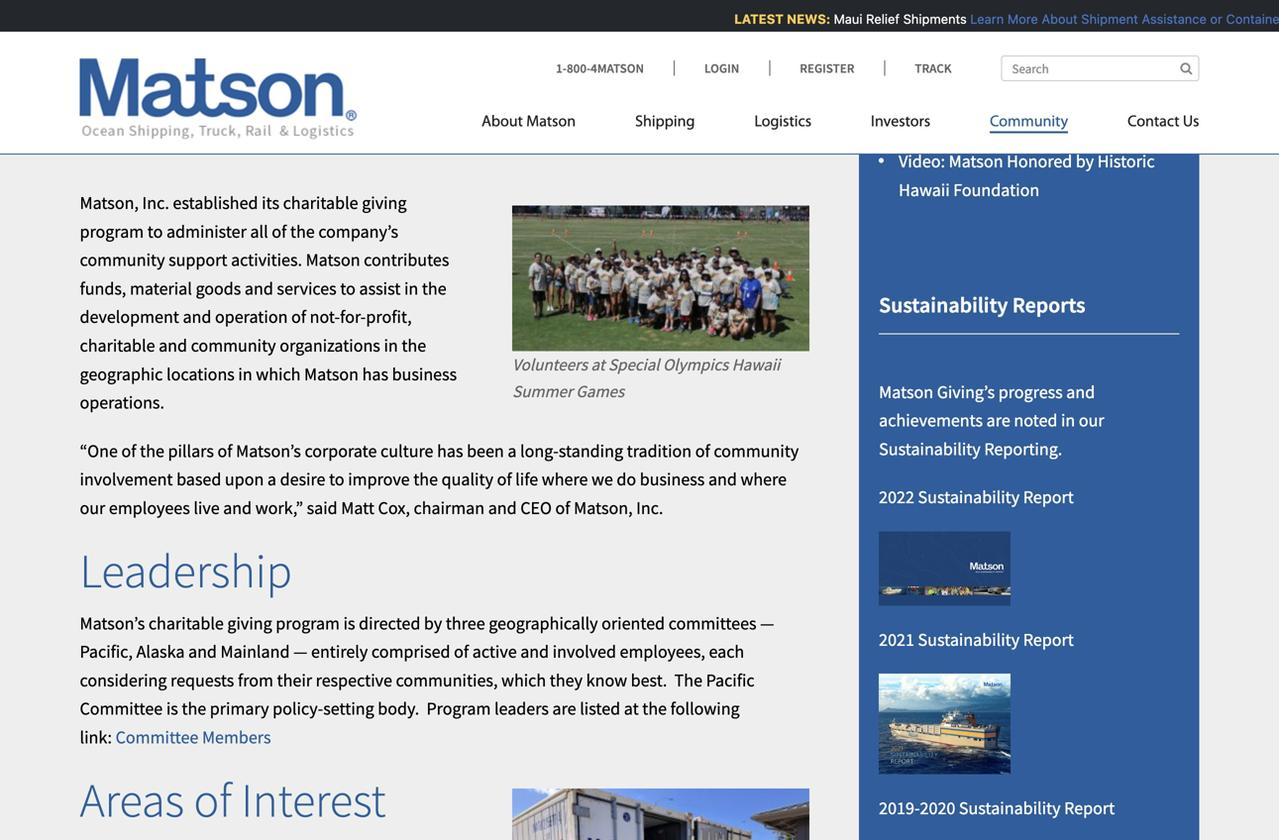Task type: locate. For each thing, give the bounding box(es) containing it.
ceo
[[521, 497, 552, 519]]

0 horizontal spatial has
[[362, 363, 389, 385]]

volunteers at special olympics hawaii summer games
[[513, 354, 780, 402]]

1 horizontal spatial hawaii
[[899, 179, 950, 201]]

1 horizontal spatial matson,
[[574, 497, 633, 519]]

geographic
[[80, 363, 163, 385]]

matson down 1-
[[526, 114, 576, 130]]

our
[[256, 66, 281, 89], [1079, 409, 1105, 432], [80, 497, 105, 519]]

0 horizontal spatial hawaii
[[732, 354, 780, 375]]

0 vertical spatial community
[[949, 0, 1036, 23]]

0 horizontal spatial matson's
[[80, 612, 145, 635]]

0 vertical spatial inc.
[[142, 192, 169, 214]]

hawaii
[[899, 179, 950, 201], [732, 354, 780, 375]]

1 horizontal spatial giving
[[362, 192, 407, 214]]

policy-
[[273, 698, 323, 720]]

shipment
[[456, 38, 527, 60]]

2 horizontal spatial community
[[714, 440, 799, 462]]

1 horizontal spatial matson's
[[236, 440, 301, 462]]

alaska up considering
[[136, 641, 185, 663]]

video:
[[899, 150, 945, 172]]

has up the quality
[[437, 440, 463, 462]]

or left container
[[1205, 11, 1218, 26]]

1 vertical spatial giving
[[227, 612, 272, 635]]

matson, down we
[[574, 497, 633, 519]]

0 horizontal spatial at
[[591, 354, 605, 375]]

in
[[404, 277, 418, 300], [384, 334, 398, 357], [238, 363, 252, 385], [1061, 409, 1076, 432]]

community link
[[960, 105, 1098, 145]]

pacific
[[706, 669, 755, 692]]

in the community link
[[899, 0, 1036, 23]]

of right ceo
[[556, 497, 570, 519]]

1 horizontal spatial or
[[1205, 11, 1218, 26]]

our inside matson giving's progress and achievements are noted in our sustainability reporting.
[[1079, 409, 1105, 432]]

0 vertical spatial our
[[256, 66, 281, 89]]

charitable down leadership
[[148, 612, 224, 635]]

2019-
[[879, 797, 920, 820]]

community up funds, in the left top of the page
[[80, 249, 165, 271]]

2 vertical spatial our
[[80, 497, 105, 519]]

matson's up the pacific, in the left bottom of the page
[[80, 612, 145, 635]]

matson down company's
[[306, 249, 360, 271]]

0 horizontal spatial giving
[[227, 612, 272, 635]]

and down the upon
[[223, 497, 252, 519]]

shipping
[[635, 114, 695, 130]]

1 vertical spatial matson,
[[574, 497, 633, 519]]

1 horizontal spatial is
[[343, 612, 355, 635]]

None search field
[[1001, 55, 1200, 81]]

1 vertical spatial which
[[502, 669, 546, 692]]

—
[[760, 612, 775, 635], [293, 641, 308, 663]]

matson's up the upon
[[236, 440, 301, 462]]

and right progress
[[1067, 381, 1095, 403]]

quality
[[442, 468, 494, 491]]

2 vertical spatial charitable
[[148, 612, 224, 635]]

hawaii down video:
[[899, 179, 950, 201]]

work,"
[[255, 497, 303, 519]]

0 horizontal spatial relief
[[324, 66, 366, 89]]

0 vertical spatial program
[[80, 220, 144, 243]]

1 vertical spatial community
[[191, 334, 276, 357]]

0 horizontal spatial which
[[256, 363, 301, 385]]

are inside matson giving's progress and achievements are noted in our sustainability reporting.
[[987, 409, 1011, 432]]

0 vertical spatial or
[[1205, 11, 1218, 26]]

which up leaders
[[502, 669, 546, 692]]

committees
[[669, 612, 757, 635]]

0 vertical spatial —
[[760, 612, 775, 635]]

community down operation
[[191, 334, 276, 357]]

1 vertical spatial hawaii
[[732, 354, 780, 375]]

for
[[951, 113, 976, 135]]

1 horizontal spatial about
[[1037, 11, 1073, 26]]

our down involvement
[[80, 497, 105, 519]]

program up entirely
[[276, 612, 340, 635]]

business down tradition
[[640, 468, 705, 491]]

maui right news:
[[829, 11, 858, 26]]

0 horizontal spatial is
[[166, 698, 178, 720]]

business inside "one of the pillars of matson's corporate culture has been a long-standing tradition of community involvement based upon a desire to improve the quality of life where we do business and where our employees live and work," said matt cox, chairman and ceo of matson, inc.
[[640, 468, 705, 491]]

1 vertical spatial at
[[624, 698, 639, 720]]

is up entirely
[[343, 612, 355, 635]]

life
[[516, 468, 538, 491]]

foundation
[[954, 179, 1040, 201]]

committee right link:
[[116, 726, 199, 749]]

interest
[[241, 770, 386, 830]]

1 vertical spatial by
[[424, 612, 442, 635]]

alaska right for
[[979, 113, 1027, 135]]

0 horizontal spatial inc.
[[142, 192, 169, 214]]

employees,
[[620, 641, 706, 663]]

1-800-4matson
[[556, 60, 644, 76]]

in down profit,
[[384, 334, 398, 357]]

do
[[617, 468, 636, 491]]

or
[[1205, 11, 1218, 26], [611, 38, 626, 60]]

community right tradition
[[714, 440, 799, 462]]

material
[[130, 277, 192, 300]]

sustainability right "2022"
[[918, 486, 1020, 509]]

in inside matson giving's progress and achievements are noted in our sustainability reporting.
[[1061, 409, 1076, 432]]

which inside matson's charitable giving program is directed by three geographically oriented committees — pacific, alaska and mainland — entirely comprised of active and involved employees, each considering requests from their respective communities, which they know best.  the pacific committee is the primary policy-setting body.  program leaders are listed at the following link:
[[502, 669, 546, 692]]

active
[[472, 641, 517, 663]]

at right listed
[[624, 698, 639, 720]]

1 vertical spatial to
[[340, 277, 356, 300]]

adahi
[[899, 75, 942, 98]]

its
[[262, 192, 279, 214]]

page
[[370, 66, 406, 89]]

learn
[[965, 11, 999, 26]]

1-
[[556, 60, 567, 76]]

1 horizontal spatial community
[[191, 334, 276, 357]]

culture
[[381, 440, 434, 462]]

leadership
[[80, 541, 292, 600]]

in right noted
[[1061, 409, 1076, 432]]

reefer container loan image
[[513, 789, 810, 840]]

charitable up 'geographic'
[[80, 334, 155, 357]]

1 vertical spatial report
[[1024, 629, 1074, 651]]

relief left 'in'
[[861, 11, 895, 26]]

1 vertical spatial inc.
[[636, 497, 663, 519]]

2 vertical spatial maui
[[285, 66, 321, 89]]

the up committee members at the left bottom
[[182, 698, 206, 720]]

and down goods
[[183, 306, 211, 328]]

0 vertical spatial report
[[1024, 486, 1074, 509]]

the down contributes
[[422, 277, 447, 300]]

0 vertical spatial has
[[362, 363, 389, 385]]

1 horizontal spatial business
[[640, 468, 705, 491]]

maui down "for"
[[285, 66, 321, 89]]

at up games
[[591, 354, 605, 375]]

1 vertical spatial maui
[[313, 38, 349, 60]]

and up locations
[[159, 334, 187, 357]]

0 horizontal spatial business
[[392, 363, 457, 385]]

0 vertical spatial are
[[987, 409, 1011, 432]]

0 horizontal spatial a
[[267, 468, 276, 491]]

company's
[[318, 220, 398, 243]]

charitable inside matson's charitable giving program is directed by three geographically oriented committees — pacific, alaska and mainland — entirely comprised of active and involved employees, each considering requests from their respective communities, which they know best.  the pacific committee is the primary policy-setting body.  program leaders are listed at the following link:
[[148, 612, 224, 635]]

0 vertical spatial matson,
[[80, 192, 139, 214]]

hawaii right olympics
[[732, 354, 780, 375]]

giving up mainland
[[227, 612, 272, 635]]

sustainability up giving's
[[879, 291, 1008, 319]]

matson
[[526, 114, 576, 130], [949, 150, 1004, 172], [306, 249, 360, 271], [304, 363, 359, 385], [879, 381, 934, 403]]

following
[[671, 698, 740, 720]]

matson down organizations
[[304, 363, 359, 385]]

chairman
[[414, 497, 485, 519]]

comprised
[[372, 641, 450, 663]]

of down three
[[454, 641, 469, 663]]

1 vertical spatial our
[[1079, 409, 1105, 432]]

0 vertical spatial relief
[[861, 11, 895, 26]]

tradition
[[627, 440, 692, 462]]

which down organizations
[[256, 363, 301, 385]]

and inside matson giving's progress and achievements are noted in our sustainability reporting.
[[1067, 381, 1095, 403]]

sustainability right 2020
[[959, 797, 1061, 820]]

1 horizontal spatial has
[[437, 440, 463, 462]]

the up involvement
[[140, 440, 164, 462]]

noted
[[1014, 409, 1058, 432]]

at inside volunteers at special olympics hawaii summer games
[[591, 354, 605, 375]]

considering
[[80, 669, 167, 692]]

1 vertical spatial has
[[437, 440, 463, 462]]

0 horizontal spatial —
[[293, 641, 308, 663]]

a
[[508, 440, 517, 462], [267, 468, 276, 491]]

program
[[427, 698, 491, 720]]

0 vertical spatial hawaii
[[899, 179, 950, 201]]

our right noted
[[1079, 409, 1105, 432]]

0 vertical spatial community
[[80, 249, 165, 271]]

report
[[1024, 486, 1074, 509], [1024, 629, 1074, 651], [1065, 797, 1115, 820]]

0 horizontal spatial are
[[553, 698, 576, 720]]

0 vertical spatial giving
[[362, 192, 407, 214]]

0 vertical spatial committee
[[80, 698, 163, 720]]

and up operation
[[245, 277, 273, 300]]

to left administer
[[147, 220, 163, 243]]

matson, inside "one of the pillars of matson's corporate culture has been a long-standing tradition of community involvement based upon a desire to improve the quality of life where we do business and where our employees live and work," said matt cox, chairman and ceo of matson, inc.
[[574, 497, 633, 519]]

1 vertical spatial matson's
[[80, 612, 145, 635]]

at
[[591, 354, 605, 375], [624, 698, 639, 720]]

we
[[592, 468, 613, 491]]

inc. inside "one of the pillars of matson's corporate culture has been a long-standing tradition of community involvement based upon a desire to improve the quality of life where we do business and where our employees live and work," said matt cox, chairman and ceo of matson, inc.
[[636, 497, 663, 519]]

sustainability down achievements
[[879, 438, 981, 460]]

0 vertical spatial at
[[591, 354, 605, 375]]

1 vertical spatial alaska
[[136, 641, 185, 663]]

been
[[467, 440, 504, 462]]

of right pillars on the bottom of page
[[218, 440, 232, 462]]

0 horizontal spatial alaska
[[136, 641, 185, 663]]

2 vertical spatial to
[[329, 468, 345, 491]]

— right committees
[[760, 612, 775, 635]]

0 vertical spatial about
[[1037, 11, 1073, 26]]

blue matson logo with ocean, shipping, truck, rail and logistics written beneath it. image
[[80, 58, 357, 140]]

1 horizontal spatial alaska
[[979, 113, 1027, 135]]

0 horizontal spatial about
[[482, 114, 523, 130]]

reporting.
[[984, 438, 1063, 460]]

mainland
[[221, 641, 290, 663]]

about right more
[[1037, 11, 1073, 26]]

0 vertical spatial by
[[1076, 150, 1094, 172]]

2 vertical spatial community
[[714, 440, 799, 462]]

about inside top menu navigation
[[482, 114, 523, 130]]

1 horizontal spatial by
[[1076, 150, 1094, 172]]

"one
[[80, 440, 118, 462]]

0 vertical spatial maui
[[829, 11, 858, 26]]

and down geographically at bottom left
[[521, 641, 549, 663]]

0 horizontal spatial or
[[611, 38, 626, 60]]

hawaii inside video: matson honored by historic hawaii foundation
[[899, 179, 950, 201]]

in right locations
[[238, 363, 252, 385]]

has down organizations
[[362, 363, 389, 385]]

giving inside matson's charitable giving program is directed by three geographically oriented committees — pacific, alaska and mainland — entirely comprised of active and involved employees, each considering requests from their respective communities, which they know best.  the pacific committee is the primary policy-setting body.  program leaders are listed at the following link:
[[227, 612, 272, 635]]

matson, up funds, in the left top of the page
[[80, 192, 139, 214]]

charitable
[[283, 192, 358, 214], [80, 334, 155, 357], [148, 612, 224, 635]]

1 vertical spatial about
[[482, 114, 523, 130]]

long-
[[520, 440, 559, 462]]

a right the upon
[[267, 468, 276, 491]]

their
[[277, 669, 312, 692]]

1 vertical spatial program
[[276, 612, 340, 635]]

4matson
[[591, 60, 644, 76]]

1 horizontal spatial where
[[741, 468, 787, 491]]

top menu navigation
[[482, 105, 1200, 145]]

not-
[[310, 306, 340, 328]]

community inside "one of the pillars of matson's corporate culture has been a long-standing tradition of community involvement based upon a desire to improve the quality of life where we do business and where our employees live and work," said matt cox, chairman and ceo of matson, inc.
[[714, 440, 799, 462]]

0 horizontal spatial community
[[80, 249, 165, 271]]

of inside matson's charitable giving program is directed by three geographically oriented committees — pacific, alaska and mainland — entirely comprised of active and involved employees, each considering requests from their respective communities, which they know best.  the pacific committee is the primary policy-setting body.  program leaders are listed at the following link:
[[454, 641, 469, 663]]

1 vertical spatial business
[[640, 468, 705, 491]]

caring for alaska link
[[899, 113, 1027, 135]]

inc. down the do
[[636, 497, 663, 519]]

relief
[[415, 38, 453, 60]]

has
[[362, 363, 389, 385], [437, 440, 463, 462]]

is up committee members link
[[166, 698, 178, 720]]

0 vertical spatial to
[[147, 220, 163, 243]]

the
[[290, 220, 315, 243], [422, 277, 447, 300], [402, 334, 426, 357], [140, 440, 164, 462], [413, 468, 438, 491], [182, 698, 206, 720], [642, 698, 667, 720]]

matson up achievements
[[879, 381, 934, 403]]

charitable up company's
[[283, 192, 358, 214]]

1 vertical spatial —
[[293, 641, 308, 663]]

0 horizontal spatial by
[[424, 612, 442, 635]]

a right been
[[508, 440, 517, 462]]

1 vertical spatial or
[[611, 38, 626, 60]]

2 horizontal spatial our
[[1079, 409, 1105, 432]]

maui relief page
[[285, 66, 406, 89]]

— up their
[[293, 641, 308, 663]]

program inside matson, inc. established its charitable giving program to administer all of the company's community support activities. matson contributes funds, material goods and services to assist in the development and operation of not-for-profit, charitable and community organizations in the geographic locations in which matson has business operations.
[[80, 220, 144, 243]]

or right 800-
[[611, 38, 626, 60]]

and left ceo
[[488, 497, 517, 519]]

1 horizontal spatial inc.
[[636, 497, 663, 519]]

maui right "for"
[[313, 38, 349, 60]]

our down "apply" on the left top
[[256, 66, 281, 89]]

report for 2022 sustainability report
[[1024, 486, 1074, 509]]

matson up foundation
[[949, 150, 1004, 172]]

respective
[[316, 669, 392, 692]]

by inside video: matson honored by historic hawaii foundation
[[1076, 150, 1094, 172]]

are left noted
[[987, 409, 1011, 432]]

olympics
[[663, 354, 729, 375]]

by left historic
[[1076, 150, 1094, 172]]

of right all
[[272, 220, 287, 243]]

2020
[[920, 797, 956, 820]]

operations.
[[80, 392, 164, 414]]

1 vertical spatial community
[[990, 114, 1068, 130]]

matson's
[[236, 440, 301, 462], [80, 612, 145, 635]]

are inside matson's charitable giving program is directed by three geographically oriented committees — pacific, alaska and mainland — entirely comprised of active and involved employees, each considering requests from their respective communities, which they know best.  the pacific committee is the primary policy-setting body.  program leaders are listed at the following link:
[[553, 698, 576, 720]]

investors
[[871, 114, 931, 130]]

administer
[[166, 220, 247, 243]]

0 horizontal spatial matson,
[[80, 192, 139, 214]]

program up funds, in the left top of the page
[[80, 220, 144, 243]]

red circle with white cross in the middle image
[[80, 0, 172, 91]]

three
[[446, 612, 485, 635]]

has inside "one of the pillars of matson's corporate culture has been a long-standing tradition of community involvement based upon a desire to improve the quality of life where we do business and where our employees live and work," said matt cox, chairman and ceo of matson, inc.
[[437, 440, 463, 462]]

1 horizontal spatial which
[[502, 669, 546, 692]]

of right tradition
[[695, 440, 710, 462]]

ka ipu 'aina (hawaii) link
[[899, 38, 1051, 60]]

0 vertical spatial matson's
[[236, 440, 301, 462]]

0 horizontal spatial program
[[80, 220, 144, 243]]

to up for-
[[340, 277, 356, 300]]

to down corporate
[[329, 468, 345, 491]]

0 vertical spatial a
[[508, 440, 517, 462]]

2 vertical spatial report
[[1065, 797, 1115, 820]]

for
[[288, 38, 309, 60]]

inc. inside matson, inc. established its charitable giving program to administer all of the company's community support activities. matson contributes funds, material goods and services to assist in the development and operation of not-for-profit, charitable and community organizations in the geographic locations in which matson has business operations.
[[142, 192, 169, 214]]

committee inside matson's charitable giving program is directed by three geographically oriented committees — pacific, alaska and mainland — entirely comprised of active and involved employees, each considering requests from their respective communities, which they know best.  the pacific committee is the primary policy-setting body.  program leaders are listed at the following link:
[[80, 698, 163, 720]]

historic
[[1098, 150, 1155, 172]]

has inside matson, inc. established its charitable giving program to administer all of the company's community support activities. matson contributes funds, material goods and services to assist in the development and operation of not-for-profit, charitable and community organizations in the geographic locations in which matson has business operations.
[[362, 363, 389, 385]]

1 horizontal spatial our
[[256, 66, 281, 89]]

about down to apply for maui disaster relief shipment assistance or container loan, please visit our
[[482, 114, 523, 130]]

based
[[177, 468, 221, 491]]

contact us link
[[1098, 105, 1200, 145]]

0 vertical spatial alaska
[[979, 113, 1027, 135]]

ipu
[[922, 38, 946, 60]]

giving up company's
[[362, 192, 407, 214]]

relief
[[861, 11, 895, 26], [324, 66, 366, 89]]

1 vertical spatial are
[[553, 698, 576, 720]]

0 vertical spatial which
[[256, 363, 301, 385]]

are down they
[[553, 698, 576, 720]]

1 vertical spatial a
[[267, 468, 276, 491]]

committee down considering
[[80, 698, 163, 720]]

business down profit,
[[392, 363, 457, 385]]

1 horizontal spatial program
[[276, 612, 340, 635]]

more
[[1002, 11, 1033, 26]]

inc. up administer
[[142, 192, 169, 214]]

by left three
[[424, 612, 442, 635]]

relief left page
[[324, 66, 366, 89]]

is
[[343, 612, 355, 635], [166, 698, 178, 720]]



Task type: vqa. For each thing, say whether or not it's contained in the screenshot.
the bottom "CONTAINER"
no



Task type: describe. For each thing, give the bounding box(es) containing it.
summer
[[513, 381, 573, 402]]

1 vertical spatial relief
[[324, 66, 366, 89]]

which inside matson, inc. established its charitable giving program to administer all of the company's community support activities. matson contributes funds, material goods and services to assist in the development and operation of not-for-profit, charitable and community organizations in the geographic locations in which matson has business operations.
[[256, 363, 301, 385]]

1 where from the left
[[542, 468, 588, 491]]

alaska inside matson's charitable giving program is directed by three geographically oriented committees — pacific, alaska and mainland — entirely comprised of active and involved employees, each considering requests from their respective communities, which they know best.  the pacific committee is the primary policy-setting body.  program leaders are listed at the following link:
[[136, 641, 185, 663]]

contributes
[[364, 249, 449, 271]]

of down committee members at the left bottom
[[194, 770, 232, 830]]

caring
[[899, 113, 948, 135]]

to apply for maui disaster relief shipment assistance or container loan, please visit our
[[222, 38, 794, 89]]

by inside matson's charitable giving program is directed by three geographically oriented committees — pacific, alaska and mainland — entirely comprised of active and involved employees, each considering requests from their respective communities, which they know best.  the pacific committee is the primary policy-setting body.  program leaders are listed at the following link:
[[424, 612, 442, 635]]

"one of the pillars of matson's corporate culture has been a long-standing tradition of community involvement based upon a desire to improve the quality of life where we do business and where our employees live and work," said matt cox, chairman and ceo of matson, inc.
[[80, 440, 799, 519]]

about matson
[[482, 114, 576, 130]]

sustainability right 2021 at the bottom of page
[[918, 629, 1020, 651]]

progress
[[999, 381, 1063, 403]]

(guam)
[[998, 75, 1053, 98]]

and up requests in the bottom of the page
[[188, 641, 217, 663]]

matson inside video: matson honored by historic hawaii foundation
[[949, 150, 1004, 172]]

about matson link
[[482, 105, 606, 145]]

our inside to apply for maui disaster relief shipment assistance or container loan, please visit our
[[256, 66, 281, 89]]

of up involvement
[[121, 440, 136, 462]]

2022
[[879, 486, 915, 509]]

latest news: maui relief shipments learn more about shipment assistance or container
[[729, 11, 1279, 26]]

services
[[277, 277, 337, 300]]

matson giving's progress and achievements are noted in our sustainability reporting. link
[[879, 381, 1105, 460]]

achievements
[[879, 409, 983, 432]]

business inside matson, inc. established its charitable giving program to administer all of the company's community support activities. matson contributes funds, material goods and services to assist in the development and operation of not-for-profit, charitable and community organizations in the geographic locations in which matson has business operations.
[[392, 363, 457, 385]]

ka ipu 'aina (hawaii)
[[899, 38, 1051, 60]]

games
[[576, 381, 624, 402]]

matson's inside "one of the pillars of matson's corporate culture has been a long-standing tradition of community involvement based upon a desire to improve the quality of life where we do business and where our employees live and work," said matt cox, chairman and ceo of matson, inc.
[[236, 440, 301, 462]]

volunteers
[[513, 354, 588, 375]]

maui relief page link
[[285, 66, 406, 89]]

pacific,
[[80, 641, 133, 663]]

the down culture
[[413, 468, 438, 491]]

2 where from the left
[[741, 468, 787, 491]]

hawaii inside volunteers at special olympics hawaii summer games
[[732, 354, 780, 375]]

container
[[1221, 11, 1279, 26]]

maui inside to apply for maui disaster relief shipment assistance or container loan, please visit our
[[313, 38, 349, 60]]

of left not-
[[291, 306, 306, 328]]

corporate
[[305, 440, 377, 462]]

1 horizontal spatial a
[[508, 440, 517, 462]]

the right all
[[290, 220, 315, 243]]

locations
[[166, 363, 235, 385]]

in down contributes
[[404, 277, 418, 300]]

news:
[[782, 11, 825, 26]]

'aina
[[950, 38, 986, 60]]

report for 2021 sustainability report
[[1024, 629, 1074, 651]]

2022 sustainability report
[[879, 486, 1074, 509]]

giving inside matson, inc. established its charitable giving program to administer all of the company's community support activities. matson contributes funds, material goods and services to assist in the development and operation of not-for-profit, charitable and community organizations in the geographic locations in which matson has business operations.
[[362, 192, 407, 214]]

special
[[608, 354, 660, 375]]

the down profit,
[[402, 334, 426, 357]]

1 vertical spatial is
[[166, 698, 178, 720]]

support
[[169, 249, 227, 271]]

adahi i tano' (guam)
[[899, 75, 1053, 98]]

matson, inside matson, inc. established its charitable giving program to administer all of the company's community support activities. matson contributes funds, material goods and services to assist in the development and operation of not-for-profit, charitable and community organizations in the geographic locations in which matson has business operations.
[[80, 192, 139, 214]]

i
[[945, 75, 950, 98]]

please
[[745, 38, 794, 60]]

our inside "one of the pillars of matson's corporate culture has been a long-standing tradition of community involvement based upon a desire to improve the quality of life where we do business and where our employees live and work," said matt cox, chairman and ceo of matson, inc.
[[80, 497, 105, 519]]

they
[[550, 669, 583, 692]]

to inside "one of the pillars of matson's corporate culture has been a long-standing tradition of community involvement based upon a desire to improve the quality of life where we do business and where our employees live and work," said matt cox, chairman and ceo of matson, inc.
[[329, 468, 345, 491]]

live
[[194, 497, 220, 519]]

1 horizontal spatial relief
[[861, 11, 895, 26]]

each
[[709, 641, 744, 663]]

setting
[[323, 698, 374, 720]]

1 vertical spatial charitable
[[80, 334, 155, 357]]

(hawaii)
[[990, 38, 1051, 60]]

us
[[1183, 114, 1200, 130]]

involved
[[553, 641, 616, 663]]

profit,
[[366, 306, 412, 328]]

improve
[[348, 468, 410, 491]]

said
[[307, 497, 338, 519]]

video: matson honored by historic hawaii foundation link
[[899, 150, 1155, 201]]

reports
[[1013, 291, 1086, 319]]

program inside matson's charitable giving program is directed by three geographically oriented committees — pacific, alaska and mainland — entirely comprised of active and involved employees, each considering requests from their respective communities, which they know best.  the pacific committee is the primary policy-setting body.  program leaders are listed at the following link:
[[276, 612, 340, 635]]

caring for alaska
[[899, 113, 1027, 135]]

development
[[80, 306, 179, 328]]

sustainability inside matson giving's progress and achievements are noted in our sustainability reporting.
[[879, 438, 981, 460]]

or inside to apply for maui disaster relief shipment assistance or container loan, please visit our
[[611, 38, 626, 60]]

the down 'best.' at the bottom of page
[[642, 698, 667, 720]]

communities,
[[396, 669, 498, 692]]

funds,
[[80, 277, 126, 300]]

committee members link
[[116, 726, 271, 749]]

0 vertical spatial is
[[343, 612, 355, 635]]

visit
[[222, 66, 252, 89]]

at inside matson's charitable giving program is directed by three geographically oriented committees — pacific, alaska and mainland — entirely comprised of active and involved employees, each considering requests from their respective communities, which they know best.  the pacific committee is the primary policy-setting body.  program leaders are listed at the following link:
[[624, 698, 639, 720]]

established
[[173, 192, 258, 214]]

1 vertical spatial committee
[[116, 726, 199, 749]]

giving's
[[937, 381, 995, 403]]

disaster
[[352, 38, 411, 60]]

800-
[[567, 60, 591, 76]]

apply
[[243, 38, 285, 60]]

search image
[[1181, 62, 1193, 75]]

upon
[[225, 468, 264, 491]]

and right the do
[[709, 468, 737, 491]]

directed
[[359, 612, 421, 635]]

in the community
[[899, 0, 1036, 23]]

ka
[[899, 38, 918, 60]]

assistance
[[1137, 11, 1202, 26]]

activities.
[[231, 249, 302, 271]]

cox,
[[378, 497, 410, 519]]

contact
[[1128, 114, 1180, 130]]

community inside community link
[[990, 114, 1068, 130]]

matson's inside matson's charitable giving program is directed by three geographically oriented committees — pacific, alaska and mainland — entirely comprised of active and involved employees, each considering requests from their respective communities, which they know best.  the pacific committee is the primary policy-setting body.  program leaders are listed at the following link:
[[80, 612, 145, 635]]

areas
[[80, 770, 184, 830]]

committee members
[[116, 726, 271, 749]]

1 horizontal spatial —
[[760, 612, 775, 635]]

organizations
[[280, 334, 380, 357]]

best.
[[631, 669, 667, 692]]

login link
[[674, 60, 769, 76]]

video: matson honored by historic hawaii foundation
[[899, 150, 1155, 201]]

0 vertical spatial charitable
[[283, 192, 358, 214]]

2021 sustainability report
[[879, 629, 1074, 651]]

oriented
[[602, 612, 665, 635]]

logistics link
[[725, 105, 841, 145]]

honored
[[1007, 150, 1073, 172]]

in
[[899, 0, 914, 23]]

matson inside matson giving's progress and achievements are noted in our sustainability reporting.
[[879, 381, 934, 403]]

of left life
[[497, 468, 512, 491]]

entirely
[[311, 641, 368, 663]]

Search search field
[[1001, 55, 1200, 81]]

tano'
[[954, 75, 994, 98]]

pillars
[[168, 440, 214, 462]]

matson inside top menu navigation
[[526, 114, 576, 130]]

logistics
[[755, 114, 812, 130]]

matson at special olympics hawaii 2016 image
[[513, 206, 810, 351]]

involvement
[[80, 468, 173, 491]]



